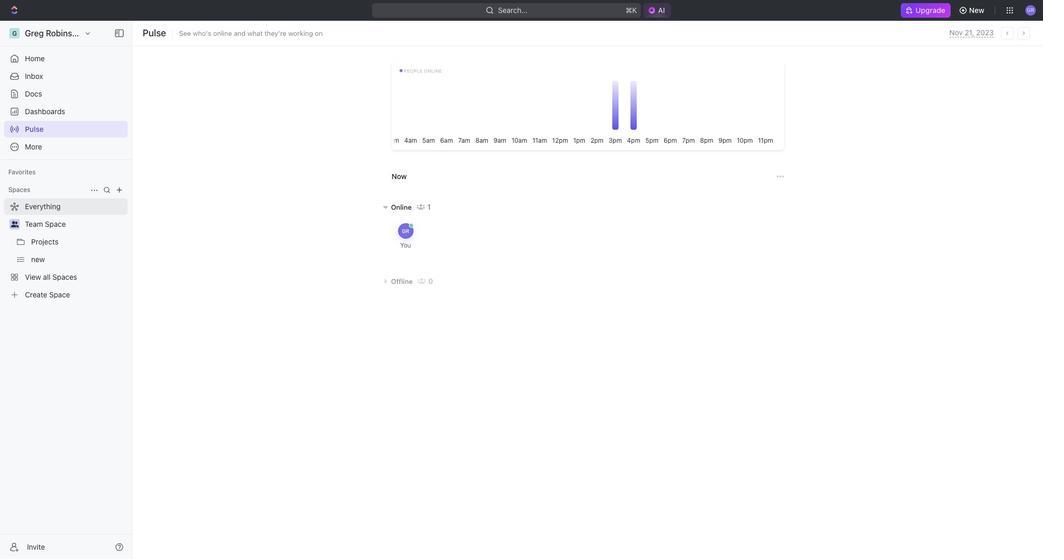Task type: vqa. For each thing, say whether or not it's contained in the screenshot.
Team Space SPACE
yes



Task type: describe. For each thing, give the bounding box(es) containing it.
upgrade
[[916, 6, 946, 15]]

docs link
[[4, 86, 128, 102]]

working
[[289, 29, 313, 37]]

view all spaces
[[25, 273, 77, 281]]

12pm
[[553, 137, 569, 144]]

search...
[[498, 6, 528, 15]]

greg
[[25, 29, 44, 38]]

favorites button
[[4, 166, 40, 179]]

greg robinson's workspace
[[25, 29, 134, 38]]

workspace
[[91, 29, 134, 38]]

3pm
[[609, 137, 622, 144]]

robinson's
[[46, 29, 89, 38]]

more button
[[4, 139, 128, 155]]

g
[[12, 29, 17, 37]]

pulse inside pulse link
[[25, 125, 44, 133]]

⌘k
[[626, 6, 637, 15]]

1 horizontal spatial spaces
[[52, 273, 77, 281]]

view all spaces link
[[4, 269, 126, 286]]

10pm
[[737, 137, 753, 144]]

nov 21, 2023
[[950, 28, 995, 37]]

on
[[315, 29, 323, 37]]

4am
[[405, 137, 417, 144]]

ai
[[659, 6, 666, 15]]

inbox link
[[4, 68, 128, 85]]

docs
[[25, 89, 42, 98]]

8am
[[476, 137, 489, 144]]

gr inside dropdown button
[[1028, 7, 1035, 13]]

who's
[[193, 29, 212, 37]]

home
[[25, 54, 45, 63]]

you
[[400, 241, 411, 249]]

sidebar navigation
[[0, 21, 135, 559]]

nov
[[950, 28, 964, 37]]

space for create space
[[49, 290, 70, 299]]

more
[[25, 142, 42, 151]]

8pm
[[701, 137, 714, 144]]

1
[[428, 203, 431, 211]]

11pm
[[759, 137, 774, 144]]

nov 21, 2023 button
[[950, 28, 995, 37]]

inbox
[[25, 72, 43, 80]]

user group image
[[11, 221, 18, 227]]

10am
[[512, 137, 528, 144]]

tree inside sidebar navigation
[[4, 198, 128, 303]]

they're
[[265, 29, 287, 37]]

3am
[[387, 137, 399, 144]]

1 vertical spatial online
[[424, 68, 442, 74]]

ai button
[[644, 3, 672, 18]]

1pm
[[574, 137, 586, 144]]

9am
[[494, 137, 507, 144]]

4pm
[[628, 137, 641, 144]]

new link
[[31, 251, 126, 268]]

new button
[[955, 2, 991, 19]]

new
[[970, 6, 985, 15]]

greg robinson's workspace, , element
[[9, 28, 20, 38]]

new
[[31, 255, 45, 264]]

team space link
[[25, 216, 126, 233]]

everything link
[[4, 198, 124, 215]]



Task type: locate. For each thing, give the bounding box(es) containing it.
gr button
[[1023, 2, 1040, 19]]

0 horizontal spatial online
[[213, 29, 232, 37]]

invite
[[27, 542, 45, 551]]

9pm
[[719, 137, 732, 144]]

pulse link
[[4, 121, 128, 138]]

spaces up create space link
[[52, 273, 77, 281]]

0 horizontal spatial spaces
[[8, 186, 30, 194]]

space down everything link
[[45, 220, 66, 229]]

team
[[25, 220, 43, 229]]

tree
[[4, 198, 128, 303]]

create space link
[[4, 287, 126, 303]]

all
[[43, 273, 51, 281]]

online right people
[[424, 68, 442, 74]]

see
[[179, 29, 191, 37]]

create
[[25, 290, 47, 299]]

dashboards link
[[4, 103, 128, 120]]

0 vertical spatial online
[[213, 29, 232, 37]]

space for team space
[[45, 220, 66, 229]]

online left and
[[213, 29, 232, 37]]

people online
[[404, 68, 442, 74]]

online
[[213, 29, 232, 37], [424, 68, 442, 74]]

6pm
[[664, 137, 677, 144]]

0 vertical spatial spaces
[[8, 186, 30, 194]]

spaces down favorites button
[[8, 186, 30, 194]]

everything
[[25, 202, 61, 211]]

0 vertical spatial pulse
[[143, 28, 166, 38]]

tree containing everything
[[4, 198, 128, 303]]

gr
[[1028, 7, 1035, 13], [402, 228, 410, 234]]

offline
[[391, 277, 413, 285]]

pulse
[[143, 28, 166, 38], [25, 125, 44, 133]]

and
[[234, 29, 246, 37]]

now
[[392, 172, 407, 181]]

1 vertical spatial pulse
[[25, 125, 44, 133]]

pulse left see
[[143, 28, 166, 38]]

0 horizontal spatial pulse
[[25, 125, 44, 133]]

projects link
[[31, 234, 126, 250]]

0 vertical spatial space
[[45, 220, 66, 229]]

7am
[[459, 137, 471, 144]]

people
[[404, 68, 423, 74]]

2023
[[977, 28, 995, 37]]

see who's online and what they're working on
[[179, 29, 323, 37]]

pulse up more
[[25, 125, 44, 133]]

0 horizontal spatial gr
[[402, 228, 410, 234]]

0
[[429, 277, 433, 286]]

2pm
[[591, 137, 604, 144]]

1 vertical spatial spaces
[[52, 273, 77, 281]]

7pm
[[683, 137, 695, 144]]

projects
[[31, 237, 59, 246]]

1 vertical spatial gr
[[402, 228, 410, 234]]

21,
[[965, 28, 975, 37]]

space
[[45, 220, 66, 229], [49, 290, 70, 299]]

5am
[[423, 137, 435, 144]]

1 horizontal spatial gr
[[1028, 7, 1035, 13]]

space down view all spaces link
[[49, 290, 70, 299]]

what
[[248, 29, 263, 37]]

1 horizontal spatial pulse
[[143, 28, 166, 38]]

create space
[[25, 290, 70, 299]]

online
[[391, 203, 412, 211]]

1 vertical spatial space
[[49, 290, 70, 299]]

5pm
[[646, 137, 659, 144]]

team space
[[25, 220, 66, 229]]

dashboards
[[25, 107, 65, 116]]

4am 5am 6am 7am 8am 9am 10am 11am 12pm 1pm 2pm
[[405, 137, 604, 144]]

1 horizontal spatial online
[[424, 68, 442, 74]]

0 vertical spatial gr
[[1028, 7, 1035, 13]]

favorites
[[8, 168, 36, 176]]

upgrade link
[[902, 3, 951, 18]]

5pm 6pm 7pm 8pm 9pm 10pm 11pm
[[646, 137, 774, 144]]

home link
[[4, 50, 128, 67]]

view
[[25, 273, 41, 281]]

11am
[[533, 137, 547, 144]]

spaces
[[8, 186, 30, 194], [52, 273, 77, 281]]

6am
[[441, 137, 453, 144]]



